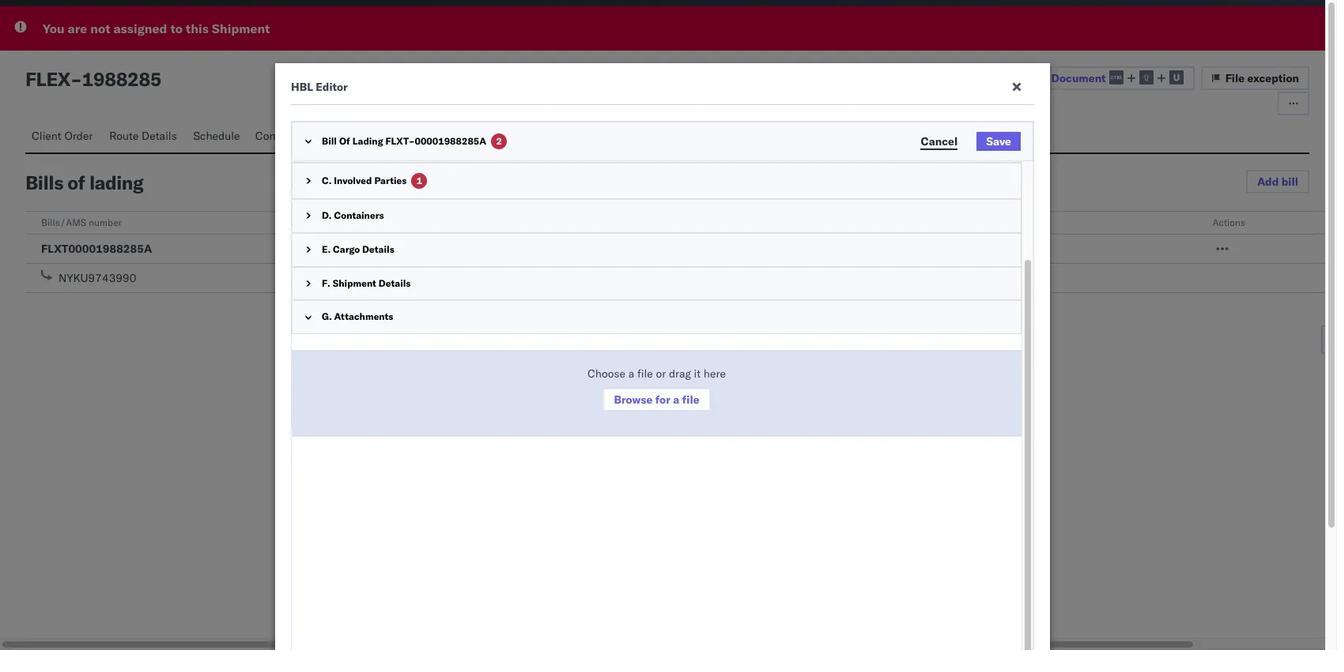 Task type: describe. For each thing, give the bounding box(es) containing it.
attachments
[[334, 311, 394, 323]]

1 horizontal spatial shipment
[[333, 277, 376, 289]]

to
[[170, 21, 183, 36]]

route details
[[109, 129, 177, 143]]

you are not assigned to this shipment
[[43, 21, 270, 36]]

messages button
[[428, 122, 492, 153]]

add bill button
[[1247, 170, 1310, 194]]

surrender
[[941, 217, 983, 229]]

type
[[351, 217, 369, 229]]

exception
[[1248, 71, 1300, 85]]

file exception
[[1226, 71, 1300, 85]]

d. containers
[[322, 210, 384, 221]]

containers button
[[249, 122, 320, 153]]

parties
[[374, 175, 407, 187]]

g. attachments
[[322, 311, 394, 323]]

e. cargo details
[[322, 243, 395, 255]]

express
[[379, 242, 419, 256]]

schedule button
[[187, 122, 249, 153]]

containers inside containers button
[[255, 129, 310, 143]]

it
[[694, 367, 701, 381]]

add
[[1258, 175, 1279, 189]]

c.
[[322, 175, 332, 187]]

client
[[32, 129, 61, 143]]

hbl editor
[[291, 80, 348, 94]]

lading
[[89, 171, 143, 195]]

assignees button
[[492, 122, 559, 153]]

editor
[[316, 80, 348, 94]]

schedule
[[193, 129, 240, 143]]

release method
[[627, 217, 696, 229]]

bol
[[326, 129, 348, 143]]

client order button
[[25, 122, 103, 153]]

house
[[334, 242, 366, 256]]

route details button
[[103, 122, 187, 153]]

or
[[656, 367, 666, 381]]

bills/ams number
[[41, 217, 122, 229]]

d.
[[322, 210, 332, 221]]

1 vertical spatial containers
[[334, 210, 384, 221]]

- for flex
[[70, 67, 82, 91]]

0 vertical spatial a
[[629, 367, 635, 381]]

g.
[[322, 311, 332, 323]]

flex
[[25, 67, 70, 91]]

bills/ams
[[41, 217, 86, 229]]

choose a file or drag it here
[[588, 367, 726, 381]]

documents button
[[355, 122, 428, 153]]

0 horizontal spatial shipment
[[212, 21, 270, 36]]

file
[[1226, 71, 1245, 85]]

f. shipment details
[[322, 277, 411, 289]]

browse for a file button
[[603, 389, 711, 412]]

cancel button
[[912, 132, 968, 151]]

route
[[109, 129, 139, 143]]

hbl
[[291, 80, 313, 94]]

a inside button
[[673, 393, 680, 407]]

cancel
[[921, 134, 958, 148]]

bill for bill type
[[334, 217, 348, 229]]

house - express
[[334, 242, 419, 256]]

flxt-
[[386, 135, 415, 147]]

are
[[68, 21, 87, 36]]

2
[[496, 135, 502, 147]]

flxt00001988285a
[[41, 242, 152, 256]]

here
[[704, 367, 726, 381]]

cargo
[[333, 243, 360, 255]]

for
[[656, 393, 671, 407]]

1
[[417, 175, 422, 187]]

save
[[987, 134, 1012, 149]]

save button
[[977, 132, 1021, 151]]

lading
[[353, 135, 383, 147]]

upload document button
[[1000, 66, 1195, 90]]



Task type: locate. For each thing, give the bounding box(es) containing it.
details
[[142, 129, 177, 143], [362, 243, 395, 255], [379, 277, 411, 289]]

assigned
[[113, 21, 167, 36]]

file left or
[[637, 367, 653, 381]]

release
[[627, 217, 661, 229]]

file inside button
[[682, 393, 700, 407]]

0 vertical spatial details
[[142, 129, 177, 143]]

client order
[[32, 129, 93, 143]]

a right choose
[[629, 367, 635, 381]]

messages
[[434, 129, 484, 143]]

bill for bill of lading flxt-00001988285a
[[322, 135, 337, 147]]

you
[[43, 21, 65, 36]]

flex - 1988285
[[25, 67, 162, 91]]

c. involved parties
[[322, 175, 407, 187]]

upload document
[[1011, 71, 1106, 85]]

file exception button
[[1201, 66, 1310, 90], [1201, 66, 1310, 90]]

file down it
[[682, 393, 700, 407]]

details for e. cargo details
[[362, 243, 395, 255]]

bol button
[[320, 122, 355, 153]]

details right "route"
[[142, 129, 177, 143]]

details down express
[[379, 277, 411, 289]]

of
[[68, 171, 85, 195]]

- for house
[[369, 242, 376, 256]]

involved
[[334, 175, 372, 187]]

bills of lading
[[25, 171, 143, 195]]

number
[[89, 217, 122, 229]]

obl surrender
[[920, 217, 983, 229]]

not
[[90, 21, 110, 36]]

1 vertical spatial file
[[682, 393, 700, 407]]

0 vertical spatial bill
[[322, 135, 337, 147]]

shipment
[[212, 21, 270, 36], [333, 277, 376, 289]]

obl
[[920, 217, 938, 229]]

1 horizontal spatial a
[[673, 393, 680, 407]]

browse for a file
[[614, 393, 700, 407]]

drag
[[669, 367, 691, 381]]

documents
[[361, 129, 418, 143]]

shipment right this
[[212, 21, 270, 36]]

details inside button
[[142, 129, 177, 143]]

order
[[64, 129, 93, 143]]

1 vertical spatial shipment
[[333, 277, 376, 289]]

document
[[1052, 71, 1106, 85]]

0 vertical spatial containers
[[255, 129, 310, 143]]

containers down hbl
[[255, 129, 310, 143]]

bill of lading flxt-00001988285a
[[322, 135, 487, 147]]

bill
[[1282, 175, 1299, 189]]

of
[[339, 135, 350, 147]]

- down are
[[70, 67, 82, 91]]

a right for
[[673, 393, 680, 407]]

bill left of
[[322, 135, 337, 147]]

upload
[[1011, 71, 1049, 85]]

shipment right f.
[[333, 277, 376, 289]]

1 horizontal spatial file
[[682, 393, 700, 407]]

nyku9743990
[[59, 271, 136, 286]]

a
[[629, 367, 635, 381], [673, 393, 680, 407]]

00001988285a
[[415, 135, 487, 147]]

1 horizontal spatial -
[[369, 242, 376, 256]]

1 vertical spatial -
[[369, 242, 376, 256]]

0 horizontal spatial -
[[70, 67, 82, 91]]

0 vertical spatial -
[[70, 67, 82, 91]]

0 vertical spatial shipment
[[212, 21, 270, 36]]

add bill
[[1258, 175, 1299, 189]]

method
[[663, 217, 696, 229]]

1 horizontal spatial containers
[[334, 210, 384, 221]]

bill
[[322, 135, 337, 147], [334, 217, 348, 229]]

- right "house"
[[369, 242, 376, 256]]

bill type
[[334, 217, 369, 229]]

bills
[[25, 171, 63, 195]]

0 horizontal spatial a
[[629, 367, 635, 381]]

e.
[[322, 243, 331, 255]]

0 horizontal spatial file
[[637, 367, 653, 381]]

1 vertical spatial a
[[673, 393, 680, 407]]

containers right d.
[[334, 210, 384, 221]]

1 vertical spatial bill
[[334, 217, 348, 229]]

browse
[[614, 393, 653, 407]]

-
[[70, 67, 82, 91], [369, 242, 376, 256]]

bill right d.
[[334, 217, 348, 229]]

assignees
[[499, 129, 550, 143]]

details for f. shipment details
[[379, 277, 411, 289]]

2 vertical spatial details
[[379, 277, 411, 289]]

0 vertical spatial file
[[637, 367, 653, 381]]

1988285
[[82, 67, 162, 91]]

this
[[186, 21, 209, 36]]

0 horizontal spatial containers
[[255, 129, 310, 143]]

details right cargo
[[362, 243, 395, 255]]

1 vertical spatial details
[[362, 243, 395, 255]]

actions
[[1213, 217, 1246, 229]]

choose
[[588, 367, 626, 381]]

f.
[[322, 277, 330, 289]]



Task type: vqa. For each thing, say whether or not it's contained in the screenshot.
topmost 0
no



